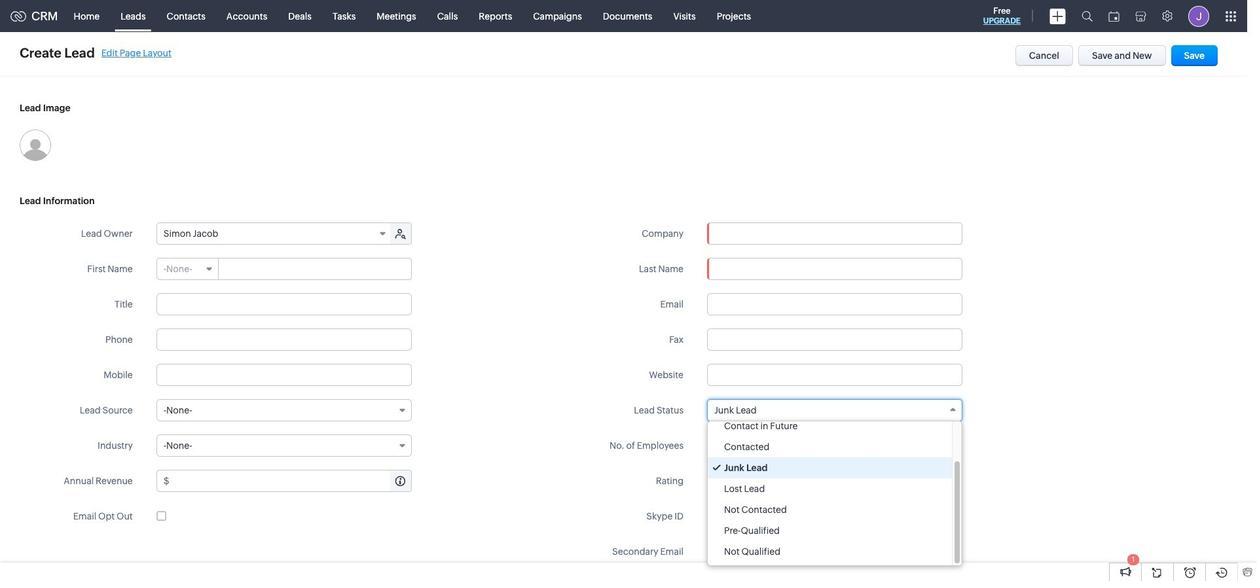 Task type: describe. For each thing, give the bounding box(es) containing it.
calendar image
[[1108, 11, 1120, 21]]

profile image
[[1188, 6, 1209, 27]]

3 option from the top
[[708, 458, 952, 479]]

7 option from the top
[[708, 541, 952, 562]]

search image
[[1082, 10, 1093, 22]]

logo image
[[10, 11, 26, 21]]

1 option from the top
[[708, 416, 952, 437]]

4 option from the top
[[708, 479, 952, 500]]

5 option from the top
[[708, 500, 952, 520]]



Task type: locate. For each thing, give the bounding box(es) containing it.
2 option from the top
[[708, 437, 952, 458]]

search element
[[1074, 0, 1101, 32]]

None text field
[[708, 223, 962, 244], [707, 258, 962, 280], [219, 259, 411, 280], [156, 293, 412, 316], [707, 329, 962, 351], [707, 364, 962, 386], [707, 435, 962, 457], [171, 471, 411, 492], [707, 505, 962, 528], [708, 223, 962, 244], [707, 258, 962, 280], [219, 259, 411, 280], [156, 293, 412, 316], [707, 329, 962, 351], [707, 364, 962, 386], [707, 435, 962, 457], [171, 471, 411, 492], [707, 505, 962, 528]]

create menu element
[[1042, 0, 1074, 32]]

option
[[708, 416, 952, 437], [708, 437, 952, 458], [708, 458, 952, 479], [708, 479, 952, 500], [708, 500, 952, 520], [708, 520, 952, 541], [708, 541, 952, 562]]

profile element
[[1180, 0, 1217, 32]]

create menu image
[[1050, 8, 1066, 24]]

list box
[[708, 416, 962, 566]]

6 option from the top
[[708, 520, 952, 541]]

image image
[[20, 130, 51, 161]]

None text field
[[707, 293, 962, 316], [156, 329, 412, 351], [156, 364, 412, 386], [707, 541, 962, 563], [707, 293, 962, 316], [156, 329, 412, 351], [156, 364, 412, 386], [707, 541, 962, 563]]

None field
[[157, 223, 391, 244], [708, 223, 962, 244], [157, 259, 219, 280], [156, 399, 412, 422], [707, 399, 962, 422], [156, 435, 412, 457], [157, 223, 391, 244], [708, 223, 962, 244], [157, 259, 219, 280], [156, 399, 412, 422], [707, 399, 962, 422], [156, 435, 412, 457]]



Task type: vqa. For each thing, say whether or not it's contained in the screenshot.
Accounts
no



